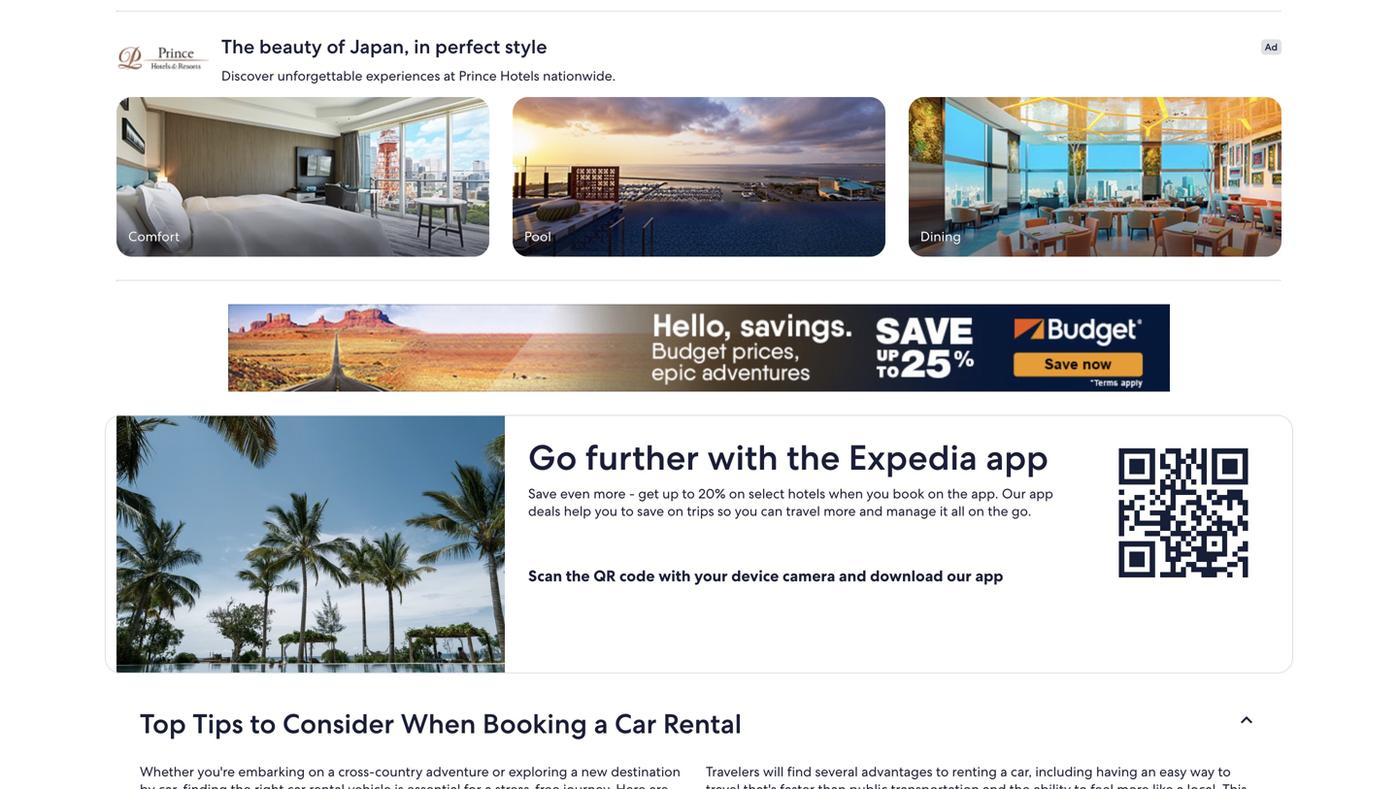 Task type: describe. For each thing, give the bounding box(es) containing it.
of
[[327, 34, 345, 59]]

whether
[[140, 764, 194, 781]]

and inside go further with the expedia app save even more - get up to 20% on select hotels when you book on the app. our app deals help you to save on trips so you can travel more and manage it all on the go.
[[860, 503, 883, 520]]

save
[[637, 503, 664, 520]]

the beauty of japan, in perfect style discover unforgettable experiences at prince hotels nationwide.
[[221, 34, 616, 85]]

country
[[375, 764, 423, 781]]

cross-
[[338, 764, 375, 781]]

exploring
[[509, 764, 568, 781]]

with inside go further with the expedia app save even more - get up to 20% on select hotels when you book on the app. our app deals help you to save on trips so you can travel more and manage it all on the go.
[[708, 435, 779, 481]]

go.
[[1012, 503, 1032, 520]]

1 horizontal spatial more
[[824, 503, 856, 520]]

trips
[[687, 503, 715, 520]]

help
[[564, 503, 592, 520]]

advantages
[[862, 764, 933, 781]]

save
[[528, 485, 557, 503]]

travel inside travelers will find several advantages to renting a car, including having an easy way to travel that's faster than public transportation and the ability to feel more like a local. thi
[[706, 781, 741, 790]]

adventure
[[426, 764, 489, 781]]

get
[[639, 485, 659, 503]]

to left save
[[621, 503, 634, 520]]

hotels
[[788, 485, 826, 503]]

or
[[493, 764, 506, 781]]

go further with the expedia app save even more - get up to 20% on select hotels when you book on the app. our app deals help you to save on trips so you can travel more and manage it all on the go.
[[528, 435, 1054, 520]]

ad image for comfort
[[117, 97, 490, 257]]

expedia
[[849, 435, 978, 481]]

hotels
[[500, 67, 540, 85]]

an
[[1142, 764, 1157, 781]]

comfort
[[128, 228, 180, 245]]

beauty
[[259, 34, 322, 59]]

new
[[582, 764, 608, 781]]

perfect
[[435, 34, 501, 59]]

ad image for pool
[[513, 97, 886, 257]]

a right the renting
[[1001, 764, 1008, 781]]

further
[[586, 435, 699, 481]]

top tips to consider when booking a car rental button
[[128, 698, 1271, 752]]

discover
[[221, 67, 274, 85]]

book
[[893, 485, 925, 503]]

when
[[829, 485, 864, 503]]

rental
[[309, 781, 345, 790]]

for
[[464, 781, 482, 790]]

like
[[1153, 781, 1174, 790]]

to left the renting
[[936, 764, 949, 781]]

local.
[[1188, 781, 1220, 790]]

experiences
[[366, 67, 440, 85]]

embarking
[[238, 764, 305, 781]]

it
[[940, 503, 948, 520]]

our
[[947, 566, 972, 587]]

the up "hotels"
[[787, 435, 841, 481]]

20%
[[699, 485, 726, 503]]

a left new
[[571, 764, 578, 781]]

1 horizontal spatial you
[[735, 503, 758, 520]]

our
[[1002, 485, 1027, 503]]

qr code image
[[1109, 439, 1259, 588]]

to right up
[[682, 485, 695, 503]]

0 horizontal spatial more
[[594, 485, 626, 503]]

1 vertical spatial and
[[839, 566, 867, 587]]

stress-
[[495, 781, 535, 790]]

2 vertical spatial app
[[976, 566, 1004, 587]]

booking
[[483, 707, 588, 742]]

qr
[[594, 566, 616, 587]]

camera
[[783, 566, 836, 587]]

discover unforgettable experiences at prince hotels nationwide. link
[[221, 58, 1250, 85]]

car, inside whether you're embarking on a cross-country adventure or exploring a new destination by car, finding the right car rental vehicle is essential for a stress-free journey. here ar
[[159, 781, 180, 790]]

transportation
[[891, 781, 980, 790]]

ad
[[1266, 41, 1278, 53]]

destination
[[611, 764, 681, 781]]

the left app.
[[948, 485, 968, 503]]

faster
[[780, 781, 815, 790]]

travelers
[[706, 764, 760, 781]]

up
[[663, 485, 679, 503]]

the
[[221, 34, 255, 59]]

on right save
[[668, 503, 684, 520]]

can
[[761, 503, 783, 520]]



Task type: locate. For each thing, give the bounding box(es) containing it.
right
[[255, 781, 284, 790]]

2 horizontal spatial you
[[867, 485, 890, 503]]

consider
[[283, 707, 395, 742]]

go further with the expedia app region
[[528, 435, 1071, 594]]

unforgettable
[[277, 67, 363, 85]]

so
[[718, 503, 732, 520]]

the beauty of japan, in perfect style link
[[221, 34, 1250, 59]]

with left your
[[659, 566, 691, 587]]

go
[[528, 435, 577, 481]]

on right 20%
[[730, 485, 746, 503]]

on
[[730, 485, 746, 503], [928, 485, 945, 503], [668, 503, 684, 520], [969, 503, 985, 520], [309, 764, 325, 781]]

car, inside travelers will find several advantages to renting a car, including having an easy way to travel that's faster than public transportation and the ability to feel more like a local. thi
[[1011, 764, 1033, 781]]

essential
[[407, 781, 461, 790]]

travel inside go further with the expedia app save even more - get up to 20% on select hotels when you book on the app. our app deals help you to save on trips so you can travel more and manage it all on the go.
[[786, 503, 821, 520]]

is
[[395, 781, 404, 790]]

2 ad image from the left
[[513, 97, 886, 257]]

select
[[749, 485, 785, 503]]

you're
[[198, 764, 235, 781]]

2 vertical spatial and
[[983, 781, 1007, 790]]

-
[[629, 485, 635, 503]]

the left go.
[[988, 503, 1009, 520]]

vehicle
[[348, 781, 392, 790]]

several
[[816, 764, 859, 781]]

free
[[535, 781, 560, 790]]

0 horizontal spatial car,
[[159, 781, 180, 790]]

finding
[[183, 781, 227, 790]]

more
[[594, 485, 626, 503], [824, 503, 856, 520], [1118, 781, 1150, 790]]

the left ability
[[1010, 781, 1031, 790]]

on right book
[[928, 485, 945, 503]]

renting
[[953, 764, 998, 781]]

ad image
[[117, 97, 490, 257], [513, 97, 886, 257], [909, 97, 1282, 257]]

the
[[787, 435, 841, 481], [948, 485, 968, 503], [988, 503, 1009, 520], [566, 566, 590, 587], [231, 781, 251, 790], [1010, 781, 1031, 790]]

nationwide.
[[543, 67, 616, 85]]

on inside whether you're embarking on a cross-country adventure or exploring a new destination by car, finding the right car rental vehicle is essential for a stress-free journey. here ar
[[309, 764, 325, 781]]

a right for
[[485, 781, 492, 790]]

tips
[[193, 707, 243, 742]]

you right so
[[735, 503, 758, 520]]

0 horizontal spatial travel
[[706, 781, 741, 790]]

rental
[[664, 707, 742, 742]]

a right like
[[1177, 781, 1184, 790]]

your
[[695, 566, 728, 587]]

travelers will find several advantages to renting a car, including having an easy way to travel that's faster than public transportation and the ability to feel more like a local. thi
[[706, 764, 1258, 790]]

when
[[401, 707, 476, 742]]

3 ad image from the left
[[909, 97, 1282, 257]]

app
[[986, 435, 1049, 481], [1030, 485, 1054, 503], [976, 566, 1004, 587]]

to inside the top tips to consider when booking a car rental dropdown button
[[250, 707, 276, 742]]

travel left that's at the right bottom
[[706, 781, 741, 790]]

manage
[[887, 503, 937, 520]]

more left '-' at bottom
[[594, 485, 626, 503]]

on right car
[[309, 764, 325, 781]]

car
[[287, 781, 306, 790]]

1 vertical spatial with
[[659, 566, 691, 587]]

0 vertical spatial with
[[708, 435, 779, 481]]

will
[[763, 764, 784, 781]]

including
[[1036, 764, 1093, 781]]

to left feel
[[1075, 781, 1088, 790]]

style
[[505, 34, 548, 59]]

2 horizontal spatial ad image
[[909, 97, 1282, 257]]

0 horizontal spatial ad image
[[117, 97, 490, 257]]

whether you're embarking on a cross-country adventure or exploring a new destination by car, finding the right car rental vehicle is essential for a stress-free journey. here ar
[[140, 764, 681, 790]]

download
[[871, 566, 944, 587]]

dining
[[921, 228, 962, 245]]

japan,
[[350, 34, 409, 59]]

1 horizontal spatial ad image
[[513, 97, 886, 257]]

deals
[[528, 503, 561, 520]]

easy
[[1160, 764, 1188, 781]]

1 vertical spatial travel
[[706, 781, 741, 790]]

the left right
[[231, 781, 251, 790]]

way
[[1191, 764, 1215, 781]]

1 ad image from the left
[[117, 97, 490, 257]]

journey.
[[563, 781, 613, 790]]

car, left ability
[[1011, 764, 1033, 781]]

to
[[682, 485, 695, 503], [621, 503, 634, 520], [250, 707, 276, 742], [936, 764, 949, 781], [1219, 764, 1232, 781], [1075, 781, 1088, 790]]

in
[[414, 34, 431, 59]]

prince
[[459, 67, 497, 85]]

a inside dropdown button
[[594, 707, 608, 742]]

0 vertical spatial and
[[860, 503, 883, 520]]

more left like
[[1118, 781, 1150, 790]]

a
[[594, 707, 608, 742], [328, 764, 335, 781], [571, 764, 578, 781], [1001, 764, 1008, 781], [485, 781, 492, 790], [1177, 781, 1184, 790]]

car, right the by
[[159, 781, 180, 790]]

here
[[616, 781, 646, 790]]

ad image for dining
[[909, 97, 1282, 257]]

travel right "can"
[[786, 503, 821, 520]]

to right tips
[[250, 707, 276, 742]]

0 vertical spatial app
[[986, 435, 1049, 481]]

1 horizontal spatial travel
[[786, 503, 821, 520]]

all
[[952, 503, 966, 520]]

top tips to consider when booking a car rental
[[140, 707, 742, 742]]

2 horizontal spatial more
[[1118, 781, 1150, 790]]

you left book
[[867, 485, 890, 503]]

0 vertical spatial travel
[[786, 503, 821, 520]]

device
[[732, 566, 779, 587]]

scan
[[528, 566, 563, 587]]

more right "can"
[[824, 503, 856, 520]]

and right camera
[[839, 566, 867, 587]]

find
[[788, 764, 812, 781]]

at
[[444, 67, 456, 85]]

1 horizontal spatial with
[[708, 435, 779, 481]]

with
[[708, 435, 779, 481], [659, 566, 691, 587]]

public
[[850, 781, 888, 790]]

feel
[[1091, 781, 1114, 790]]

with up select
[[708, 435, 779, 481]]

more inside travelers will find several advantages to renting a car, including having an easy way to travel that's faster than public transportation and the ability to feel more like a local. thi
[[1118, 781, 1150, 790]]

to right way
[[1219, 764, 1232, 781]]

car
[[615, 707, 657, 742]]

ability
[[1034, 781, 1072, 790]]

a left 'cross-'
[[328, 764, 335, 781]]

the inside travelers will find several advantages to renting a car, including having an easy way to travel that's faster than public transportation and the ability to feel more like a local. thi
[[1010, 781, 1031, 790]]

1 horizontal spatial car,
[[1011, 764, 1033, 781]]

you right 'help'
[[595, 503, 618, 520]]

than
[[818, 781, 846, 790]]

the left qr
[[566, 566, 590, 587]]

1 vertical spatial app
[[1030, 485, 1054, 503]]

travel
[[786, 503, 821, 520], [706, 781, 741, 790]]

a left car on the left bottom of page
[[594, 707, 608, 742]]

on right the all
[[969, 503, 985, 520]]

0 horizontal spatial with
[[659, 566, 691, 587]]

car,
[[1011, 764, 1033, 781], [159, 781, 180, 790]]

code
[[620, 566, 655, 587]]

and left ability
[[983, 781, 1007, 790]]

that's
[[744, 781, 777, 790]]

even
[[560, 485, 590, 503]]

scan the qr code with your device camera and download our app
[[528, 566, 1004, 587]]

the inside whether you're embarking on a cross-country adventure or exploring a new destination by car, finding the right car rental vehicle is essential for a stress-free journey. here ar
[[231, 781, 251, 790]]

and
[[860, 503, 883, 520], [839, 566, 867, 587], [983, 781, 1007, 790]]

having
[[1097, 764, 1138, 781]]

0 horizontal spatial you
[[595, 503, 618, 520]]

and left manage
[[860, 503, 883, 520]]

pool
[[525, 228, 552, 245]]

and inside travelers will find several advantages to renting a car, including having an easy way to travel that's faster than public transportation and the ability to feel more like a local. thi
[[983, 781, 1007, 790]]

by
[[140, 781, 155, 790]]

top
[[140, 707, 186, 742]]

app.
[[972, 485, 999, 503]]



Task type: vqa. For each thing, say whether or not it's contained in the screenshot.
top travel
yes



